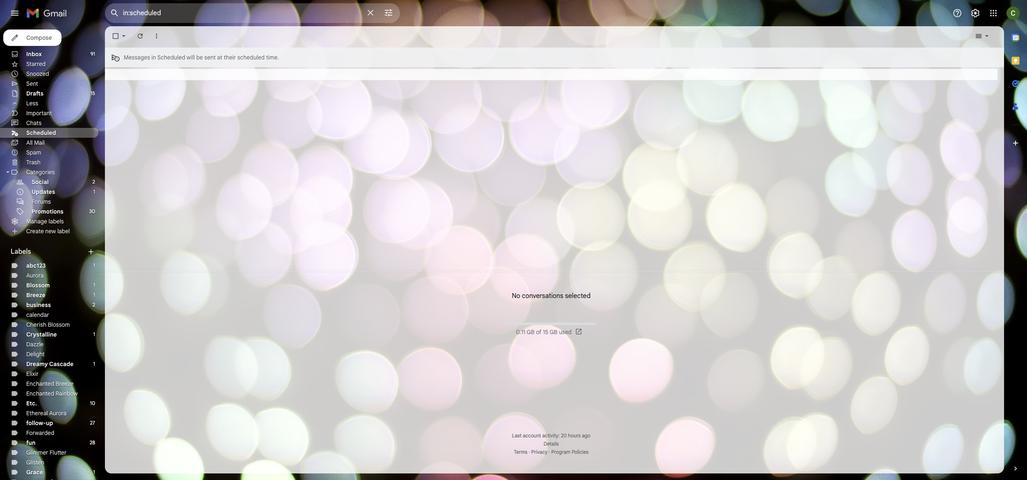 Task type: vqa. For each thing, say whether or not it's contained in the screenshot.


Task type: describe. For each thing, give the bounding box(es) containing it.
spam link
[[26, 149, 41, 156]]

forwarded link
[[26, 429, 54, 437]]

trash
[[26, 159, 41, 166]]

ethereal aurora link
[[26, 410, 67, 417]]

chats link
[[26, 119, 42, 127]]

Search mail text field
[[123, 9, 361, 17]]

30
[[89, 208, 95, 214]]

refresh image
[[136, 32, 144, 40]]

forums link
[[32, 198, 51, 205]]

of
[[536, 328, 542, 336]]

all mail link
[[26, 139, 45, 146]]

etc.
[[26, 400, 37, 407]]

dazzle
[[26, 341, 44, 348]]

important link
[[26, 109, 52, 117]]

details link
[[544, 441, 559, 447]]

calendar
[[26, 311, 49, 319]]

0 vertical spatial blossom
[[26, 282, 50, 289]]

starred
[[26, 60, 46, 68]]

promotions link
[[32, 208, 64, 215]]

grace
[[26, 469, 43, 476]]

crystalline link
[[26, 331, 57, 338]]

less
[[26, 100, 38, 107]]

labels navigation
[[0, 26, 105, 480]]

new
[[45, 228, 56, 235]]

0 vertical spatial breeze
[[26, 292, 45, 299]]

important
[[26, 109, 52, 117]]

calendar link
[[26, 311, 49, 319]]

1 for breeze
[[93, 292, 95, 298]]

15 inside labels navigation
[[91, 90, 95, 96]]

privacy
[[532, 449, 548, 455]]

business link
[[26, 301, 51, 309]]

1 for abc123
[[93, 262, 95, 269]]

follow-up link
[[26, 420, 53, 427]]

toggle split pane mode image
[[975, 32, 983, 40]]

social link
[[32, 178, 49, 186]]

enchanted rainbow link
[[26, 390, 78, 397]]

forwarded
[[26, 429, 54, 437]]

selected
[[565, 292, 591, 300]]

cherish
[[26, 321, 46, 328]]

support image
[[953, 8, 963, 18]]

social
[[32, 178, 49, 186]]

messages
[[124, 54, 150, 61]]

will
[[187, 54, 195, 61]]

ethereal
[[26, 410, 48, 417]]

1 vertical spatial breeze
[[56, 380, 74, 388]]

scheduled link
[[26, 129, 56, 137]]

1 horizontal spatial aurora
[[49, 410, 67, 417]]

2 for social
[[93, 179, 95, 185]]

all mail
[[26, 139, 45, 146]]

privacy link
[[532, 449, 548, 455]]

enchanted for enchanted breeze
[[26, 380, 54, 388]]

none checkbox inside the no conversations selected main content
[[112, 32, 120, 40]]

less button
[[0, 98, 98, 108]]

0.11
[[516, 328, 526, 336]]

crystalline
[[26, 331, 57, 338]]

sent
[[26, 80, 38, 87]]

1 gb from the left
[[527, 328, 535, 336]]

cherish blossom link
[[26, 321, 70, 328]]

settings image
[[971, 8, 981, 18]]

last account activity: 20 hours ago details terms · privacy · program policies
[[512, 433, 591, 455]]

elixir
[[26, 370, 39, 378]]

inbox
[[26, 50, 42, 58]]

gmail image
[[26, 5, 71, 21]]

no
[[512, 292, 521, 300]]

delight
[[26, 351, 45, 358]]

label
[[57, 228, 70, 235]]

1 for dreamy cascade
[[93, 361, 95, 367]]

account
[[523, 433, 541, 439]]

ago
[[582, 433, 591, 439]]

chats
[[26, 119, 42, 127]]

business
[[26, 301, 51, 309]]

dazzle link
[[26, 341, 44, 348]]

glisten
[[26, 459, 44, 466]]

terms
[[514, 449, 528, 455]]

sent link
[[26, 80, 38, 87]]

categories link
[[26, 169, 55, 176]]

abc123 link
[[26, 262, 46, 269]]

no conversations selected
[[512, 292, 591, 300]]

follow-
[[26, 420, 46, 427]]

etc. link
[[26, 400, 37, 407]]

mail
[[34, 139, 45, 146]]

no conversations selected main content
[[105, 26, 1005, 474]]

rainbow
[[56, 390, 78, 397]]

time.
[[266, 54, 279, 61]]

glimmer
[[26, 449, 48, 456]]



Task type: locate. For each thing, give the bounding box(es) containing it.
flutter
[[50, 449, 67, 456]]

1 2 from the top
[[93, 179, 95, 185]]

1 for crystalline
[[93, 331, 95, 337]]

messages in scheduled will be sent at their scheduled time.
[[124, 54, 279, 61]]

abc123
[[26, 262, 46, 269]]

1 horizontal spatial 15
[[543, 328, 549, 336]]

at
[[217, 54, 222, 61]]

2 gb from the left
[[550, 328, 558, 336]]

1
[[93, 189, 95, 195], [93, 262, 95, 269], [93, 282, 95, 288], [93, 292, 95, 298], [93, 331, 95, 337], [93, 361, 95, 367], [93, 469, 95, 475]]

scheduled right in
[[157, 54, 185, 61]]

2 1 from the top
[[93, 262, 95, 269]]

delight link
[[26, 351, 45, 358]]

4 1 from the top
[[93, 292, 95, 298]]

1 horizontal spatial breeze
[[56, 380, 74, 388]]

sent
[[205, 54, 216, 61]]

28
[[90, 440, 95, 446]]

glisten link
[[26, 459, 44, 466]]

labels
[[49, 218, 64, 225]]

2 for business
[[93, 302, 95, 308]]

3 1 from the top
[[93, 282, 95, 288]]

policies
[[572, 449, 589, 455]]

enchanted up etc. link
[[26, 390, 54, 397]]

enchanted rainbow
[[26, 390, 78, 397]]

cascade
[[49, 360, 74, 368]]

1 vertical spatial 15
[[543, 328, 549, 336]]

cherish blossom
[[26, 321, 70, 328]]

enchanted for enchanted rainbow
[[26, 390, 54, 397]]

0.11 gb of 15 gb used
[[516, 328, 572, 336]]

updates link
[[32, 188, 55, 196]]

0 horizontal spatial breeze
[[26, 292, 45, 299]]

1 for updates
[[93, 189, 95, 195]]

· right "terms" link in the bottom right of the page
[[529, 449, 530, 455]]

10
[[90, 400, 95, 406]]

0 vertical spatial scheduled
[[157, 54, 185, 61]]

scheduled inside labels navigation
[[26, 129, 56, 137]]

main menu image
[[10, 8, 20, 18]]

breeze up rainbow
[[56, 380, 74, 388]]

scheduled inside the no conversations selected main content
[[157, 54, 185, 61]]

aurora down abc123
[[26, 272, 44, 279]]

manage
[[26, 218, 47, 225]]

starred link
[[26, 60, 46, 68]]

inbox link
[[26, 50, 42, 58]]

None search field
[[105, 3, 400, 23]]

promotions
[[32, 208, 64, 215]]

enchanted breeze
[[26, 380, 74, 388]]

1 for blossom
[[93, 282, 95, 288]]

fun
[[26, 439, 36, 447]]

1 · from the left
[[529, 449, 530, 455]]

0 vertical spatial enchanted
[[26, 380, 54, 388]]

None checkbox
[[112, 32, 120, 40]]

create
[[26, 228, 44, 235]]

activity:
[[543, 433, 560, 439]]

compose button
[[3, 30, 62, 46]]

2 · from the left
[[549, 449, 550, 455]]

· down the details link
[[549, 449, 550, 455]]

blossom up 'crystalline' link
[[48, 321, 70, 328]]

advanced search options image
[[381, 5, 397, 21]]

drafts
[[26, 90, 44, 97]]

more image
[[153, 32, 161, 40]]

fun link
[[26, 439, 36, 447]]

details
[[544, 441, 559, 447]]

gb
[[527, 328, 535, 336], [550, 328, 558, 336]]

15 inside the no conversations selected main content
[[543, 328, 549, 336]]

dreamy
[[26, 360, 48, 368]]

1 vertical spatial 2
[[93, 302, 95, 308]]

1 vertical spatial blossom
[[48, 321, 70, 328]]

manage labels link
[[26, 218, 64, 225]]

0 horizontal spatial ·
[[529, 449, 530, 455]]

snoozed link
[[26, 70, 49, 78]]

drafts link
[[26, 90, 44, 97]]

program policies link
[[552, 449, 589, 455]]

0 vertical spatial 2
[[93, 179, 95, 185]]

1 vertical spatial aurora
[[49, 410, 67, 417]]

dreamy cascade
[[26, 360, 74, 368]]

15
[[91, 90, 95, 96], [543, 328, 549, 336]]

6 1 from the top
[[93, 361, 95, 367]]

last
[[512, 433, 522, 439]]

program
[[552, 449, 571, 455]]

spam
[[26, 149, 41, 156]]

follow-up
[[26, 420, 53, 427]]

5 1 from the top
[[93, 331, 95, 337]]

aurora link
[[26, 272, 44, 279]]

20
[[561, 433, 567, 439]]

dreamy cascade link
[[26, 360, 74, 368]]

aurora up up
[[49, 410, 67, 417]]

hours
[[568, 433, 581, 439]]

2 enchanted from the top
[[26, 390, 54, 397]]

1 1 from the top
[[93, 189, 95, 195]]

0 horizontal spatial gb
[[527, 328, 535, 336]]

1 horizontal spatial gb
[[550, 328, 558, 336]]

scheduled
[[237, 54, 265, 61]]

1 vertical spatial enchanted
[[26, 390, 54, 397]]

15 right of
[[543, 328, 549, 336]]

gb left of
[[527, 328, 535, 336]]

1 vertical spatial scheduled
[[26, 129, 56, 137]]

enchanted down elixir
[[26, 380, 54, 388]]

scheduled
[[157, 54, 185, 61], [26, 129, 56, 137]]

0 horizontal spatial 15
[[91, 90, 95, 96]]

conversations
[[522, 292, 564, 300]]

0 vertical spatial aurora
[[26, 272, 44, 279]]

glimmer flutter link
[[26, 449, 67, 456]]

follow link to manage storage image
[[575, 328, 584, 336]]

1 horizontal spatial scheduled
[[157, 54, 185, 61]]

enchanted breeze link
[[26, 380, 74, 388]]

clear search image
[[363, 5, 379, 21]]

aurora
[[26, 272, 44, 279], [49, 410, 67, 417]]

manage labels create new label
[[26, 218, 70, 235]]

labels heading
[[11, 248, 87, 256]]

1 enchanted from the top
[[26, 380, 54, 388]]

7 1 from the top
[[93, 469, 95, 475]]

blossom link
[[26, 282, 50, 289]]

trash link
[[26, 159, 41, 166]]

gb left used
[[550, 328, 558, 336]]

forums
[[32, 198, 51, 205]]

search mail image
[[107, 6, 122, 21]]

elixir link
[[26, 370, 39, 378]]

be
[[196, 54, 203, 61]]

0 horizontal spatial scheduled
[[26, 129, 56, 137]]

labels
[[11, 248, 31, 256]]

0 vertical spatial 15
[[91, 90, 95, 96]]

1 horizontal spatial ·
[[549, 449, 550, 455]]

terms link
[[514, 449, 528, 455]]

tab list
[[1005, 26, 1028, 451]]

2 2 from the top
[[93, 302, 95, 308]]

1 for grace
[[93, 469, 95, 475]]

breeze down blossom link
[[26, 292, 45, 299]]

categories
[[26, 169, 55, 176]]

glimmer flutter
[[26, 449, 67, 456]]

in
[[152, 54, 156, 61]]

compose
[[26, 34, 52, 41]]

15 down 91
[[91, 90, 95, 96]]

27
[[90, 420, 95, 426]]

blossom up 'breeze' link at left
[[26, 282, 50, 289]]

their
[[224, 54, 236, 61]]

scheduled up 'mail'
[[26, 129, 56, 137]]

create new label link
[[26, 228, 70, 235]]

0 horizontal spatial aurora
[[26, 272, 44, 279]]

used
[[559, 328, 572, 336]]



